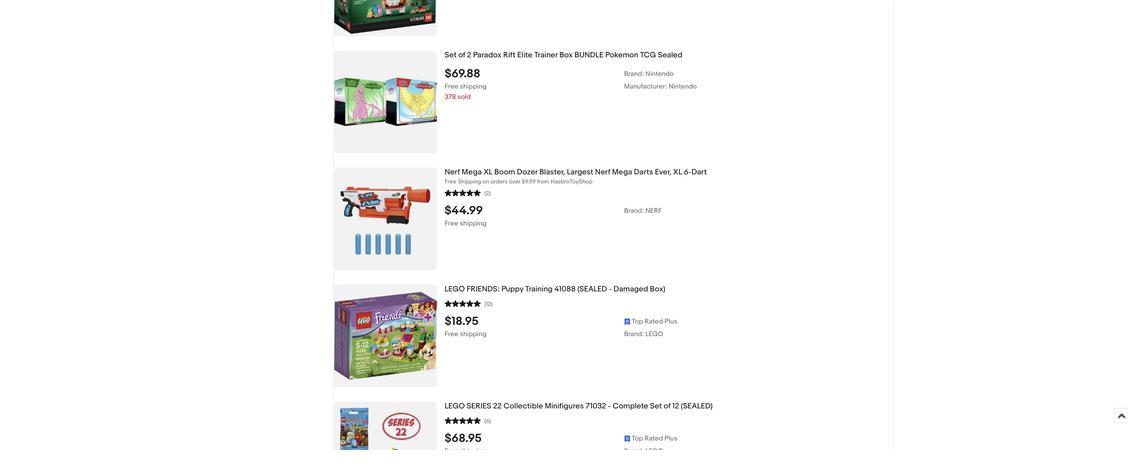 Task type: locate. For each thing, give the bounding box(es) containing it.
nerf
[[445, 168, 460, 177], [595, 168, 610, 177]]

top up brand: lego
[[632, 317, 643, 326]]

brand: up manufacturer:
[[624, 70, 644, 78]]

top rated plus up brand: lego
[[632, 317, 677, 326]]

brand: inside brand: nintendo free shipping
[[624, 70, 644, 78]]

shipping down $44.99
[[460, 219, 487, 228]]

free shipping
[[445, 330, 487, 339]]

0 horizontal spatial nerf
[[445, 168, 460, 177]]

free inside nerf mega xl boom dozer blaster, largest nerf mega darts ever, xl 6-dart free shipping on orders over $9.99 from hasbrotoyshop
[[445, 178, 456, 185]]

1 vertical spatial nintendo
[[669, 82, 697, 91]]

2 5 out of 5 stars image from the top
[[445, 299, 481, 308]]

1 vertical spatial [object undefined] image
[[624, 435, 677, 443]]

xl
[[483, 168, 493, 177], [673, 168, 682, 177]]

rated
[[645, 317, 663, 326], [645, 435, 663, 443]]

xl up the on
[[483, 168, 493, 177]]

[object undefined] image
[[624, 317, 677, 326], [624, 435, 677, 443]]

1 vertical spatial of
[[664, 402, 671, 411]]

dart
[[692, 168, 707, 177]]

0 vertical spatial 5 out of 5 stars image
[[445, 189, 481, 197]]

1 top from the top
[[632, 317, 643, 326]]

2 brand: from the top
[[624, 207, 644, 215]]

0 horizontal spatial mega
[[462, 168, 482, 177]]

- inside lego friends: puppy training 41088 (sealed - damaged box) link
[[609, 285, 612, 294]]

2 top rated plus from the top
[[632, 435, 677, 443]]

3 5 out of 5 stars image from the top
[[445, 416, 481, 425]]

top for $68.95
[[632, 435, 643, 443]]

of
[[458, 51, 465, 60], [664, 402, 671, 411]]

lego down 'box)'
[[645, 330, 663, 339]]

1 horizontal spatial of
[[664, 402, 671, 411]]

lego up (12) link
[[445, 285, 465, 294]]

shipping for brand: nerf free shipping
[[460, 219, 487, 228]]

0 vertical spatial shipping
[[460, 82, 487, 91]]

top rated plus
[[632, 317, 677, 326], [632, 435, 677, 443]]

1 top rated plus from the top
[[632, 317, 677, 326]]

manufacturer: nintendo 378 sold
[[445, 82, 697, 101]]

set of 2 paradox rift elite trainer box bundle pokemon tcg sealed
[[445, 51, 682, 60]]

[object undefined] image down lego series 22 collectible minifigures 71032 - complete set of 12 (sealed) link
[[624, 435, 677, 443]]

1 brand: from the top
[[624, 70, 644, 78]]

2 vertical spatial lego
[[445, 402, 465, 411]]

1 mega from the left
[[462, 168, 482, 177]]

brand:
[[624, 70, 644, 78], [624, 207, 644, 215], [624, 330, 644, 339]]

rated up brand: lego
[[645, 317, 663, 326]]

5 out of 5 stars image up "$18.95"
[[445, 299, 481, 308]]

over
[[509, 178, 520, 185]]

71032
[[586, 402, 606, 411]]

lego series 22 collectible minifigures 71032 - complete set of 12 (sealed) image
[[334, 402, 437, 451]]

0 vertical spatial nintendo
[[645, 70, 674, 78]]

5 out of 5 stars image for $68.95
[[445, 416, 481, 425]]

0 vertical spatial set
[[445, 51, 457, 60]]

brand: down damaged
[[624, 330, 644, 339]]

Free Shipping on orders over $9.99 from HasbroToyShop text field
[[445, 178, 893, 186]]

lego for $18.95
[[445, 285, 465, 294]]

friends:
[[467, 285, 500, 294]]

elite
[[517, 51, 532, 60]]

on
[[482, 178, 489, 185]]

mega up "shipping"
[[462, 168, 482, 177]]

box)
[[650, 285, 665, 294]]

1 horizontal spatial xl
[[673, 168, 682, 177]]

lego friends: puppy training 41088 (sealed - damaged box)
[[445, 285, 665, 294]]

0 vertical spatial plus
[[665, 317, 677, 326]]

0 vertical spatial top rated plus
[[632, 317, 677, 326]]

0 vertical spatial [object undefined] image
[[624, 317, 677, 326]]

brand: for nerf
[[624, 207, 644, 215]]

blaster,
[[539, 168, 565, 177]]

plus for $18.95
[[665, 317, 677, 326]]

mega left the darts
[[612, 168, 632, 177]]

mega
[[462, 168, 482, 177], [612, 168, 632, 177]]

1 nerf from the left
[[445, 168, 460, 177]]

lego up (6) link
[[445, 402, 465, 411]]

of left 12
[[664, 402, 671, 411]]

1 free from the top
[[445, 82, 458, 91]]

nintendo for brand: nintendo free shipping
[[645, 70, 674, 78]]

- for $68.95
[[608, 402, 611, 411]]

2 top from the top
[[632, 435, 643, 443]]

1 shipping from the top
[[460, 82, 487, 91]]

(6) link
[[445, 416, 491, 425]]

-
[[609, 285, 612, 294], [608, 402, 611, 411]]

$68.95
[[445, 432, 482, 446]]

of left 2
[[458, 51, 465, 60]]

nerf right largest
[[595, 168, 610, 177]]

3 brand: from the top
[[624, 330, 644, 339]]

1 rated from the top
[[645, 317, 663, 326]]

lego
[[445, 285, 465, 294], [645, 330, 663, 339], [445, 402, 465, 411]]

bundle
[[574, 51, 604, 60]]

puppy
[[501, 285, 523, 294]]

box
[[559, 51, 573, 60]]

1 plus from the top
[[665, 317, 677, 326]]

1 vertical spatial top
[[632, 435, 643, 443]]

$44.99
[[445, 204, 483, 218]]

- right (sealed
[[609, 285, 612, 294]]

6-
[[684, 168, 692, 177]]

41088
[[554, 285, 576, 294]]

shipping
[[458, 178, 481, 185]]

3 shipping from the top
[[460, 330, 487, 339]]

2 mega from the left
[[612, 168, 632, 177]]

set
[[445, 51, 457, 60], [650, 402, 662, 411]]

top down complete
[[632, 435, 643, 443]]

shipping inside brand: nintendo free shipping
[[460, 82, 487, 91]]

1 vertical spatial top rated plus
[[632, 435, 677, 443]]

5 out of 5 stars image down "shipping"
[[445, 189, 481, 197]]

0 horizontal spatial set
[[445, 51, 457, 60]]

0 vertical spatial -
[[609, 285, 612, 294]]

set of 2 paradox rift elite trainer box bundle pokemon tcg sealed image
[[334, 78, 437, 126]]

378
[[445, 93, 456, 101]]

rated for $68.95
[[645, 435, 663, 443]]

paradox
[[473, 51, 501, 60]]

(sealed
[[577, 285, 607, 294]]

shipping
[[460, 82, 487, 91], [460, 219, 487, 228], [460, 330, 487, 339]]

nintendo up manufacturer:
[[645, 70, 674, 78]]

nintendo
[[645, 70, 674, 78], [669, 82, 697, 91]]

3 free from the top
[[445, 219, 458, 228]]

shipping up sold
[[460, 82, 487, 91]]

1 vertical spatial plus
[[665, 435, 677, 443]]

brand: for lego
[[624, 330, 644, 339]]

1 horizontal spatial set
[[650, 402, 662, 411]]

0 vertical spatial lego
[[445, 285, 465, 294]]

1 vertical spatial brand:
[[624, 207, 644, 215]]

rated for $18.95
[[645, 317, 663, 326]]

12
[[672, 402, 679, 411]]

1 vertical spatial -
[[608, 402, 611, 411]]

free left "shipping"
[[445, 178, 456, 185]]

brand: lego
[[624, 330, 663, 339]]

hasbrotoyshop
[[551, 178, 592, 185]]

nintendo inside the manufacturer: nintendo 378 sold
[[669, 82, 697, 91]]

1 vertical spatial 5 out of 5 stars image
[[445, 299, 481, 308]]

1 [object undefined] image from the top
[[624, 317, 677, 326]]

lego friends: puppy training 41088 (sealed - damaged box) image
[[334, 285, 437, 388]]

nerf mega xl boom dozer blaster, largest nerf mega darts ever, xl 6-dart image
[[334, 168, 437, 270]]

[object undefined] image up brand: lego
[[624, 317, 677, 326]]

0 horizontal spatial of
[[458, 51, 465, 60]]

nintendo inside brand: nintendo free shipping
[[645, 70, 674, 78]]

1 vertical spatial shipping
[[460, 219, 487, 228]]

free up the 378
[[445, 82, 458, 91]]

brand: nintendo free shipping
[[445, 70, 674, 91]]

training
[[525, 285, 553, 294]]

plus
[[665, 317, 677, 326], [665, 435, 677, 443]]

1 horizontal spatial nerf
[[595, 168, 610, 177]]

2 plus from the top
[[665, 435, 677, 443]]

brand: inside brand: nerf free shipping
[[624, 207, 644, 215]]

4 free from the top
[[445, 330, 458, 339]]

set left 2
[[445, 51, 457, 60]]

rift
[[503, 51, 516, 60]]

set inside "link"
[[445, 51, 457, 60]]

2 shipping from the top
[[460, 219, 487, 228]]

top
[[632, 317, 643, 326], [632, 435, 643, 443]]

0 vertical spatial rated
[[645, 317, 663, 326]]

xl left the 6-
[[673, 168, 682, 177]]

collectible
[[504, 402, 543, 411]]

nintendo down sealed
[[669, 82, 697, 91]]

lego series 22 collectible minifigures 71032 - complete set of 12 (sealed) link
[[445, 402, 893, 412]]

ever,
[[655, 168, 671, 177]]

nintendo for manufacturer: nintendo 378 sold
[[669, 82, 697, 91]]

- right 71032
[[608, 402, 611, 411]]

plus down lego friends: puppy training 41088 (sealed - damaged box) link
[[665, 317, 677, 326]]

top rated plus down lego series 22 collectible minifigures 71032 - complete set of 12 (sealed) link
[[632, 435, 677, 443]]

2 free from the top
[[445, 178, 456, 185]]

2 vertical spatial shipping
[[460, 330, 487, 339]]

2 [object undefined] image from the top
[[624, 435, 677, 443]]

free down "$18.95"
[[445, 330, 458, 339]]

free inside brand: nerf free shipping
[[445, 219, 458, 228]]

brand: nerf free shipping
[[445, 207, 662, 228]]

[object undefined] image for $18.95
[[624, 317, 677, 326]]

from
[[537, 178, 549, 185]]

rated down lego series 22 collectible minifigures 71032 - complete set of 12 (sealed) link
[[645, 435, 663, 443]]

2 vertical spatial 5 out of 5 stars image
[[445, 416, 481, 425]]

0 vertical spatial of
[[458, 51, 465, 60]]

0 horizontal spatial xl
[[483, 168, 493, 177]]

2 vertical spatial brand:
[[624, 330, 644, 339]]

5 out of 5 stars image up $68.95
[[445, 416, 481, 425]]

5 out of 5 stars image
[[445, 189, 481, 197], [445, 299, 481, 308], [445, 416, 481, 425]]

of inside lego series 22 collectible minifigures 71032 - complete set of 12 (sealed) link
[[664, 402, 671, 411]]

free down $44.99
[[445, 219, 458, 228]]

- inside lego series 22 collectible minifigures 71032 - complete set of 12 (sealed) link
[[608, 402, 611, 411]]

free
[[445, 82, 458, 91], [445, 178, 456, 185], [445, 219, 458, 228], [445, 330, 458, 339]]

manufacturer:
[[624, 82, 667, 91]]

lego friends: puppy training 41088 (sealed - damaged box) link
[[445, 285, 893, 294]]

0 vertical spatial top
[[632, 317, 643, 326]]

set left 12
[[650, 402, 662, 411]]

shipping down "$18.95"
[[460, 330, 487, 339]]

0 vertical spatial brand:
[[624, 70, 644, 78]]

1 vertical spatial rated
[[645, 435, 663, 443]]

2 rated from the top
[[645, 435, 663, 443]]

1 horizontal spatial mega
[[612, 168, 632, 177]]

shipping for brand: nintendo free shipping
[[460, 82, 487, 91]]

brand: left nerf
[[624, 207, 644, 215]]

shipping inside brand: nerf free shipping
[[460, 219, 487, 228]]

plus down lego series 22 collectible minifigures 71032 - complete set of 12 (sealed) link
[[665, 435, 677, 443]]

nerf up "shipping"
[[445, 168, 460, 177]]



Task type: vqa. For each thing, say whether or not it's contained in the screenshot.
My eBay
no



Task type: describe. For each thing, give the bounding box(es) containing it.
free inside brand: nintendo free shipping
[[445, 82, 458, 91]]

1 xl from the left
[[483, 168, 493, 177]]

2 xl from the left
[[673, 168, 682, 177]]

2
[[467, 51, 471, 60]]

pokemon
[[605, 51, 638, 60]]

lego for $68.95
[[445, 402, 465, 411]]

$69.88
[[445, 67, 480, 81]]

(2) link
[[445, 189, 491, 197]]

$18.95
[[445, 315, 479, 329]]

damaged
[[614, 285, 648, 294]]

trainer
[[534, 51, 558, 60]]

(6)
[[484, 418, 491, 425]]

plus for $68.95
[[665, 435, 677, 443]]

$9.99
[[522, 178, 536, 185]]

22
[[493, 402, 502, 411]]

2 nerf from the left
[[595, 168, 610, 177]]

series
[[467, 402, 491, 411]]

nerf
[[645, 207, 662, 215]]

top rated plus for $68.95
[[632, 435, 677, 443]]

minifigures
[[545, 402, 584, 411]]

[object undefined] image for $68.95
[[624, 435, 677, 443]]

(12)
[[484, 301, 493, 308]]

dozer
[[517, 168, 538, 177]]

top for $18.95
[[632, 317, 643, 326]]

sold
[[458, 93, 471, 101]]

complete
[[613, 402, 648, 411]]

(sealed)
[[681, 402, 713, 411]]

(2)
[[484, 190, 491, 197]]

orders
[[490, 178, 508, 185]]

largest
[[567, 168, 593, 177]]

of inside set of 2 paradox rift elite trainer box bundle pokemon tcg sealed "link"
[[458, 51, 465, 60]]

nerf mega xl boom dozer blaster, largest nerf mega darts ever, xl 6-dart link
[[445, 168, 893, 177]]

1 vertical spatial lego
[[645, 330, 663, 339]]

lego brickheadz nutcracker christmas 40425 (sealed) image
[[334, 0, 437, 36]]

tcg
[[640, 51, 656, 60]]

5 out of 5 stars image for $18.95
[[445, 299, 481, 308]]

sealed
[[658, 51, 682, 60]]

lego series 22 collectible minifigures 71032 - complete set of 12 (sealed)
[[445, 402, 713, 411]]

1 5 out of 5 stars image from the top
[[445, 189, 481, 197]]

darts
[[634, 168, 653, 177]]

- for $18.95
[[609, 285, 612, 294]]

set of 2 paradox rift elite trainer box bundle pokemon tcg sealed link
[[445, 51, 893, 60]]

top rated plus for $18.95
[[632, 317, 677, 326]]

brand: for nintendo
[[624, 70, 644, 78]]

1 vertical spatial set
[[650, 402, 662, 411]]

boom
[[494, 168, 515, 177]]

nerf mega xl boom dozer blaster, largest nerf mega darts ever, xl 6-dart free shipping on orders over $9.99 from hasbrotoyshop
[[445, 168, 707, 185]]

(12) link
[[445, 299, 493, 308]]



